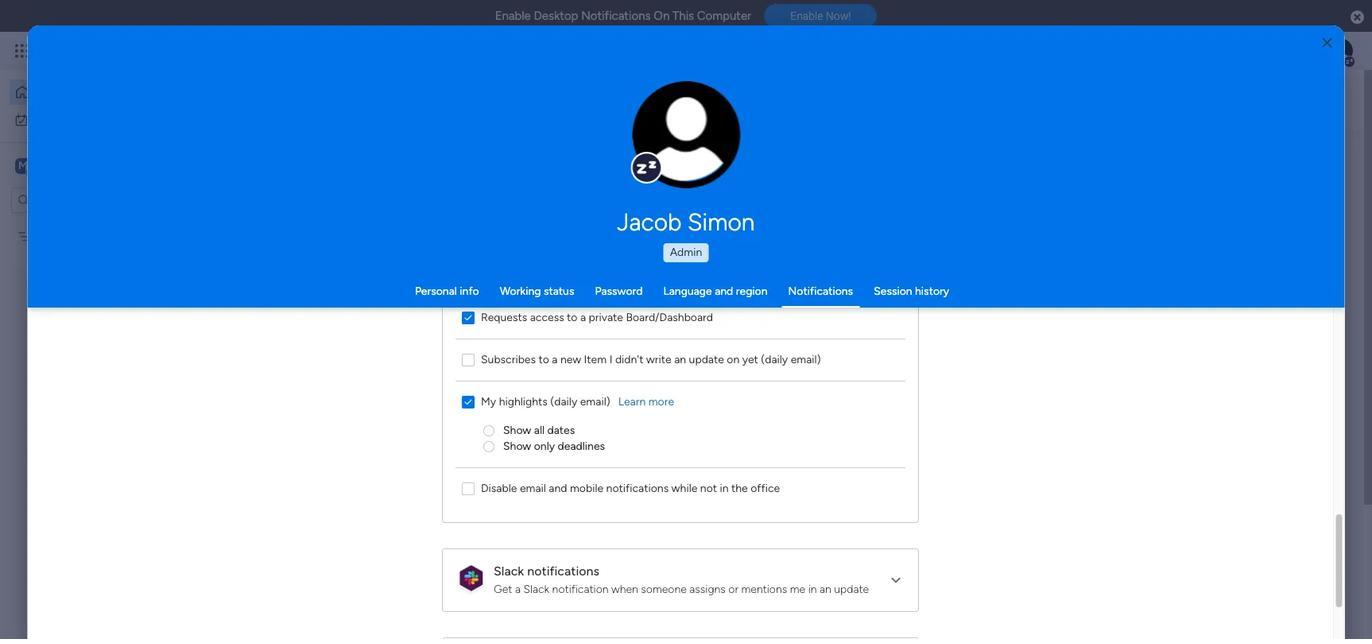 Task type: vqa. For each thing, say whether or not it's contained in the screenshot.
My
yes



Task type: describe. For each thing, give the bounding box(es) containing it.
requests access to a private board/dashboard
[[481, 310, 713, 324]]

show all dates
[[503, 423, 575, 437]]

jacob simon button
[[468, 208, 905, 237]]

language
[[663, 285, 712, 298]]

slack notifications get a slack notification when someone assigns or mentions me in an update
[[493, 563, 869, 596]]

i
[[609, 353, 612, 366]]

status
[[544, 285, 574, 298]]

>
[[397, 349, 404, 363]]

change profile picture
[[653, 144, 720, 169]]

enable for enable now!
[[790, 10, 823, 22]]

personal
[[415, 285, 457, 298]]

work management > main workspace
[[301, 349, 487, 363]]

home button
[[10, 80, 171, 105]]

enable for enable desktop notifications on this computer
[[495, 9, 531, 23]]

dapulse close image
[[1351, 10, 1364, 25]]

jacob
[[617, 208, 682, 237]]

1 vertical spatial notifications
[[788, 285, 853, 298]]

language and region link
[[663, 285, 768, 298]]

main inside the work management > main workspace "link"
[[406, 349, 430, 363]]

session
[[874, 285, 912, 298]]

my work
[[35, 113, 77, 126]]

1 vertical spatial email)
[[580, 395, 610, 408]]

work inside "link"
[[301, 349, 326, 363]]

requests
[[481, 310, 527, 324]]

session history link
[[874, 285, 949, 298]]

0 horizontal spatial (daily
[[550, 395, 577, 408]]

dates
[[547, 423, 575, 437]]

personal info
[[415, 285, 479, 298]]

now!
[[826, 10, 851, 22]]

a for access
[[580, 310, 586, 324]]

write
[[646, 353, 671, 366]]

picture
[[670, 157, 703, 169]]

access
[[530, 310, 564, 324]]

learn more link
[[618, 394, 674, 410]]

history
[[915, 285, 949, 298]]

0 horizontal spatial an
[[674, 353, 686, 366]]

deadlines
[[557, 439, 605, 453]]

enable now! button
[[764, 4, 877, 28]]

email
[[520, 481, 546, 495]]

enable desktop notifications on this computer
[[495, 9, 752, 23]]

learn more
[[618, 395, 674, 408]]

jacob simon image
[[1328, 38, 1353, 64]]

profile
[[691, 144, 720, 155]]

mobile
[[570, 481, 603, 495]]

subscribes
[[481, 353, 536, 366]]

main inside 'workspace selection' element
[[37, 158, 64, 173]]

on
[[727, 353, 739, 366]]

home
[[37, 85, 67, 99]]

thanks
[[919, 545, 952, 558]]

your
[[417, 544, 443, 559]]

1 vertical spatial slack
[[523, 582, 549, 596]]

notifications link
[[788, 285, 853, 298]]

more
[[648, 395, 674, 408]]

on
[[654, 9, 670, 23]]

workspace inside "link"
[[433, 349, 487, 363]]

show for show only deadlines
[[503, 439, 531, 453]]

working
[[500, 285, 541, 298]]

my board
[[37, 229, 84, 243]]

personal info link
[[415, 285, 479, 298]]

1 horizontal spatial (daily
[[761, 353, 788, 366]]

1 horizontal spatial email)
[[790, 353, 821, 366]]

admin
[[670, 246, 702, 259]]

workspace image
[[15, 157, 31, 175]]

my for my highlights (daily email)
[[481, 395, 496, 408]]

add to favorites image
[[466, 322, 482, 338]]

show for show all dates
[[503, 423, 531, 437]]

yet
[[742, 353, 758, 366]]

jacob simon
[[617, 208, 755, 237]]

invite your teammates and start collaborating
[[382, 544, 642, 559]]

office
[[750, 481, 780, 495]]

not
[[700, 481, 717, 495]]

teammates
[[446, 544, 510, 559]]

m
[[18, 159, 28, 172]]



Task type: locate. For each thing, give the bounding box(es) containing it.
didn't
[[615, 353, 643, 366]]

work inside my work button
[[53, 113, 77, 126]]

0 vertical spatial a
[[580, 310, 586, 324]]

0 vertical spatial workspace
[[68, 158, 130, 173]]

enable inside button
[[790, 10, 823, 22]]

a inside 'slack notifications get a slack notification when someone assigns or mentions me in an update'
[[515, 582, 520, 596]]

(daily right yet
[[761, 353, 788, 366]]

my inside list box
[[37, 229, 53, 243]]

1 horizontal spatial to
[[567, 310, 577, 324]]

email)
[[790, 353, 821, 366], [580, 395, 610, 408]]

2 horizontal spatial and
[[715, 285, 733, 298]]

region
[[736, 285, 768, 298]]

2 vertical spatial and
[[513, 544, 534, 559]]

0 vertical spatial in
[[720, 481, 728, 495]]

an right write on the left of page
[[674, 353, 686, 366]]

2 show from the top
[[503, 439, 531, 453]]

notification
[[552, 582, 608, 596]]

info
[[460, 285, 479, 298]]

region
[[442, 0, 918, 522]]

1 horizontal spatial enable
[[790, 10, 823, 22]]

this
[[673, 9, 694, 23]]

to right access
[[567, 310, 577, 324]]

when
[[611, 582, 638, 596]]

1 vertical spatial a
[[552, 353, 557, 366]]

0 horizontal spatial work
[[53, 113, 77, 126]]

1 vertical spatial to
[[538, 353, 549, 366]]

disable
[[481, 481, 517, 495]]

update left on on the right
[[689, 353, 724, 366]]

show down show all dates
[[503, 439, 531, 453]]

0 vertical spatial slack
[[493, 563, 524, 578]]

1 vertical spatial (daily
[[550, 395, 577, 408]]

1 horizontal spatial update
[[834, 582, 869, 596]]

a left 'new'
[[552, 353, 557, 366]]

1 horizontal spatial a
[[552, 353, 557, 366]]

2 horizontal spatial a
[[580, 310, 586, 324]]

notifications inside 'slack notifications get a slack notification when someone assigns or mentions me in an update'
[[527, 563, 599, 578]]

show only deadlines
[[503, 439, 605, 453]]

0 vertical spatial notifications
[[581, 9, 651, 23]]

(daily
[[761, 353, 788, 366], [550, 395, 577, 408]]

only
[[534, 439, 555, 453]]

learn
[[618, 395, 645, 408]]

subscribes to a new item i didn't write an update on yet (daily email)
[[481, 353, 821, 366]]

no
[[901, 545, 916, 558]]

main right >
[[406, 349, 430, 363]]

0 horizontal spatial enable
[[495, 9, 531, 23]]

workspace down "add to favorites" 'icon'
[[433, 349, 487, 363]]

update inside region
[[689, 353, 724, 366]]

me
[[790, 582, 805, 596]]

0 vertical spatial update
[[689, 353, 724, 366]]

main workspace
[[37, 158, 130, 173]]

collaborating
[[567, 544, 642, 559]]

slack right get
[[523, 582, 549, 596]]

notifications right the region at the right top of page
[[788, 285, 853, 298]]

enable left desktop
[[495, 9, 531, 23]]

work down home
[[53, 113, 77, 126]]

1 horizontal spatial and
[[549, 481, 567, 495]]

0 vertical spatial main
[[37, 158, 64, 173]]

1 horizontal spatial work
[[301, 349, 326, 363]]

0 horizontal spatial notifications
[[527, 563, 599, 578]]

1 vertical spatial an
[[819, 582, 831, 596]]

password
[[595, 285, 643, 298]]

0 horizontal spatial and
[[513, 544, 534, 559]]

no thanks
[[901, 545, 952, 558]]

an
[[674, 353, 686, 366], [819, 582, 831, 596]]

my board list box
[[0, 219, 203, 464]]

my inside button
[[35, 113, 50, 126]]

1 horizontal spatial workspace
[[433, 349, 487, 363]]

a for notifications
[[515, 582, 520, 596]]

0 horizontal spatial notifications
[[581, 9, 651, 23]]

region containing requests access to a private board/dashboard
[[442, 0, 918, 522]]

a right get
[[515, 582, 520, 596]]

a
[[580, 310, 586, 324], [552, 353, 557, 366], [515, 582, 520, 596]]

update right me
[[834, 582, 869, 596]]

in right me
[[808, 582, 817, 596]]

session history
[[874, 285, 949, 298]]

in left 'the'
[[720, 481, 728, 495]]

0 vertical spatial and
[[715, 285, 733, 298]]

change
[[653, 144, 689, 155]]

and right "email"
[[549, 481, 567, 495]]

0 horizontal spatial email)
[[580, 395, 610, 408]]

1 vertical spatial and
[[549, 481, 567, 495]]

enable left now!
[[790, 10, 823, 22]]

assigns
[[689, 582, 725, 596]]

language and region
[[663, 285, 768, 298]]

workspace selection element
[[15, 156, 133, 177]]

in inside 'slack notifications get a slack notification when someone assigns or mentions me in an update'
[[808, 582, 817, 596]]

0 horizontal spatial a
[[515, 582, 520, 596]]

1 horizontal spatial notifications
[[606, 481, 668, 495]]

main
[[37, 158, 64, 173], [406, 349, 430, 363]]

simon
[[688, 208, 755, 237]]

1 horizontal spatial an
[[819, 582, 831, 596]]

1 vertical spatial update
[[834, 582, 869, 596]]

an right me
[[819, 582, 831, 596]]

close image
[[1323, 37, 1332, 49]]

option
[[0, 222, 203, 225]]

board
[[55, 229, 84, 243]]

0 vertical spatial to
[[567, 310, 577, 324]]

0 horizontal spatial in
[[720, 481, 728, 495]]

email) left learn
[[580, 395, 610, 408]]

enable
[[495, 9, 531, 23], [790, 10, 823, 22]]

and left start at bottom left
[[513, 544, 534, 559]]

and
[[715, 285, 733, 298], [549, 481, 567, 495], [513, 544, 534, 559]]

show
[[503, 423, 531, 437], [503, 439, 531, 453]]

to left 'new'
[[538, 353, 549, 366]]

all
[[534, 423, 544, 437]]

1 show from the top
[[503, 423, 531, 437]]

enable now!
[[790, 10, 851, 22]]

working status link
[[500, 285, 574, 298]]

or
[[728, 582, 738, 596]]

slack up get
[[493, 563, 524, 578]]

main right 'workspace' image
[[37, 158, 64, 173]]

work left management
[[301, 349, 326, 363]]

email) right yet
[[790, 353, 821, 366]]

workspace
[[68, 158, 130, 173], [433, 349, 487, 363]]

my down home
[[35, 113, 50, 126]]

0 vertical spatial my
[[35, 113, 50, 126]]

1 vertical spatial notifications
[[527, 563, 599, 578]]

management
[[328, 349, 394, 363]]

the
[[731, 481, 748, 495]]

2 vertical spatial my
[[481, 395, 496, 408]]

notifications down start at bottom left
[[527, 563, 599, 578]]

my for my board
[[37, 229, 53, 243]]

item
[[584, 353, 606, 366]]

1 vertical spatial workspace
[[433, 349, 487, 363]]

working status
[[500, 285, 574, 298]]

1 vertical spatial work
[[301, 349, 326, 363]]

1 horizontal spatial notifications
[[788, 285, 853, 298]]

my left board on the left top of the page
[[37, 229, 53, 243]]

notifications left on
[[581, 9, 651, 23]]

invite
[[382, 544, 414, 559]]

highlights
[[499, 395, 547, 408]]

notifications left while on the bottom of the page
[[606, 481, 668, 495]]

(daily up dates
[[550, 395, 577, 408]]

my left highlights
[[481, 395, 496, 408]]

update inside 'slack notifications get a slack notification when someone assigns or mentions me in an update'
[[834, 582, 869, 596]]

work management > main workspace link
[[274, 193, 497, 372]]

no thanks button
[[895, 539, 958, 565]]

1 vertical spatial show
[[503, 439, 531, 453]]

0 vertical spatial an
[[674, 353, 686, 366]]

to
[[567, 310, 577, 324], [538, 353, 549, 366]]

0 vertical spatial work
[[53, 113, 77, 126]]

while
[[671, 481, 697, 495]]

show left the all
[[503, 423, 531, 437]]

in inside region
[[720, 481, 728, 495]]

workspace up search in workspace field
[[68, 158, 130, 173]]

0 horizontal spatial to
[[538, 353, 549, 366]]

0 horizontal spatial update
[[689, 353, 724, 366]]

1 image
[[1140, 33, 1155, 50]]

0 horizontal spatial workspace
[[68, 158, 130, 173]]

password link
[[595, 285, 643, 298]]

my highlights (daily email)
[[481, 395, 610, 408]]

a left private
[[580, 310, 586, 324]]

1 horizontal spatial in
[[808, 582, 817, 596]]

my work button
[[10, 107, 171, 132]]

0 vertical spatial (daily
[[761, 353, 788, 366]]

1 vertical spatial my
[[37, 229, 53, 243]]

work
[[53, 113, 77, 126], [301, 349, 326, 363]]

computer
[[697, 9, 752, 23]]

desktop
[[534, 9, 578, 23]]

1 horizontal spatial main
[[406, 349, 430, 363]]

new
[[560, 353, 581, 366]]

0 vertical spatial notifications
[[606, 481, 668, 495]]

slack
[[493, 563, 524, 578], [523, 582, 549, 596]]

1 vertical spatial in
[[808, 582, 817, 596]]

get
[[493, 582, 512, 596]]

change profile picture button
[[633, 81, 741, 189]]

and left the region at the right top of page
[[715, 285, 733, 298]]

2 vertical spatial a
[[515, 582, 520, 596]]

disable email and mobile notifications while not in the office
[[481, 481, 780, 495]]

private
[[588, 310, 623, 324]]

Search in workspace field
[[33, 191, 133, 209]]

1 vertical spatial main
[[406, 349, 430, 363]]

select product image
[[14, 43, 30, 59]]

someone
[[641, 582, 686, 596]]

0 horizontal spatial main
[[37, 158, 64, 173]]

notifications
[[606, 481, 668, 495], [527, 563, 599, 578]]

start
[[538, 544, 564, 559]]

0 vertical spatial email)
[[790, 353, 821, 366]]

board/dashboard
[[626, 310, 713, 324]]

an inside 'slack notifications get a slack notification when someone assigns or mentions me in an update'
[[819, 582, 831, 596]]

my
[[35, 113, 50, 126], [37, 229, 53, 243], [481, 395, 496, 408]]

my for my work
[[35, 113, 50, 126]]

mentions
[[741, 582, 787, 596]]

0 vertical spatial show
[[503, 423, 531, 437]]



